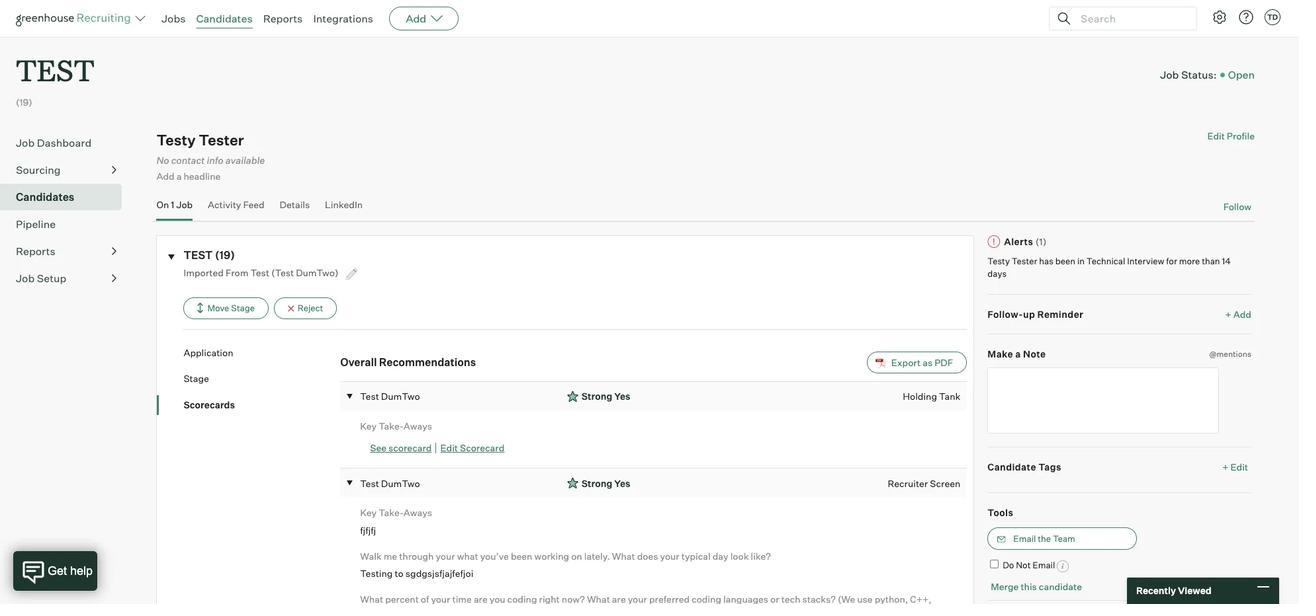 Task type: locate. For each thing, give the bounding box(es) containing it.
0 horizontal spatial been
[[511, 551, 532, 562]]

2 aways from the top
[[404, 508, 432, 519]]

key
[[360, 421, 377, 432], [360, 508, 377, 519]]

take- up 'see scorecard'
[[379, 421, 404, 432]]

test dumtwo for holding tank
[[360, 391, 420, 402]]

lately.
[[584, 551, 610, 562]]

linkedin link
[[325, 199, 363, 218]]

1 your from the left
[[436, 551, 455, 562]]

alerts (1)
[[1004, 236, 1047, 248]]

1 strong yes image from the top
[[566, 389, 579, 405]]

fjfjfj
[[360, 525, 376, 537]]

key up fjfjfj
[[360, 508, 377, 519]]

test up imported
[[184, 249, 213, 262]]

td button
[[1262, 7, 1283, 28]]

1 vertical spatial strong yes image
[[566, 476, 579, 492]]

(19) up from
[[215, 249, 235, 262]]

1 vertical spatial a
[[1015, 349, 1021, 360]]

you've
[[480, 551, 509, 562]]

+ add link
[[1225, 308, 1251, 321]]

on 1 job link
[[156, 199, 193, 218]]

candidates
[[196, 12, 253, 25], [16, 191, 74, 204]]

strong yes
[[582, 391, 630, 402], [582, 478, 630, 489]]

take- up me at the left of the page
[[379, 508, 404, 519]]

2 dumtwo from the top
[[381, 478, 420, 489]]

reports link down pipeline link
[[16, 244, 116, 260]]

export
[[891, 357, 921, 368]]

1 horizontal spatial (19)
[[215, 249, 235, 262]]

profile
[[1227, 130, 1255, 142]]

job for job status:
[[1160, 68, 1179, 81]]

1 strong yes from the top
[[582, 391, 630, 402]]

0 vertical spatial add
[[406, 12, 426, 25]]

job up sourcing
[[16, 136, 35, 150]]

0 vertical spatial take-
[[379, 421, 404, 432]]

your right the does
[[660, 551, 679, 562]]

test for test (19)
[[184, 249, 213, 262]]

job
[[1160, 68, 1179, 81], [16, 136, 35, 150], [176, 199, 193, 210], [16, 272, 35, 285]]

aways up scorecard
[[404, 421, 432, 432]]

test (19)
[[184, 249, 235, 262]]

key inside key take-aways fjfjfj
[[360, 508, 377, 519]]

no
[[156, 155, 169, 167]]

0 vertical spatial candidates link
[[196, 12, 253, 25]]

contact
[[171, 155, 205, 167]]

job for job dashboard
[[16, 136, 35, 150]]

1 vertical spatial reports
[[16, 245, 55, 258]]

1 horizontal spatial reports link
[[263, 12, 303, 25]]

1 yes from the top
[[614, 391, 630, 402]]

1 horizontal spatial edit
[[1207, 130, 1225, 142]]

testy up 'days'
[[988, 256, 1010, 267]]

key for key take-aways fjfjfj
[[360, 508, 377, 519]]

1 vertical spatial strong
[[582, 478, 612, 489]]

dumtwo down 'see scorecard'
[[381, 478, 420, 489]]

a down contact
[[176, 171, 182, 182]]

dashboard
[[37, 136, 92, 150]]

0 horizontal spatial reports link
[[16, 244, 116, 260]]

headline
[[184, 171, 221, 182]]

job for job setup
[[16, 272, 35, 285]]

does
[[637, 551, 658, 562]]

1 vertical spatial test
[[360, 391, 379, 402]]

td
[[1267, 13, 1278, 22]]

reports
[[263, 12, 303, 25], [16, 245, 55, 258]]

0 vertical spatial test
[[16, 50, 95, 89]]

a left note
[[1015, 349, 1021, 360]]

0 vertical spatial stage
[[231, 303, 255, 314]]

job right 1
[[176, 199, 193, 210]]

1 horizontal spatial tester
[[1012, 256, 1037, 267]]

follow-
[[988, 309, 1023, 320]]

tags
[[1038, 462, 1061, 473]]

1 vertical spatial stage
[[184, 373, 209, 385]]

imported
[[184, 267, 224, 278]]

recruiter
[[888, 478, 928, 489]]

0 horizontal spatial a
[[176, 171, 182, 182]]

0 vertical spatial edit
[[1207, 130, 1225, 142]]

2 strong from the top
[[582, 478, 612, 489]]

strong yes image for holding tank
[[566, 389, 579, 405]]

0 vertical spatial strong yes
[[582, 391, 630, 402]]

1 vertical spatial candidates
[[16, 191, 74, 204]]

0 vertical spatial tester
[[199, 131, 244, 149]]

0 horizontal spatial your
[[436, 551, 455, 562]]

2 yes from the top
[[614, 478, 630, 489]]

1 vertical spatial key
[[360, 508, 377, 519]]

0 vertical spatial test dumtwo
[[360, 391, 420, 402]]

1 vertical spatial candidates link
[[16, 189, 116, 205]]

test down greenhouse recruiting image
[[16, 50, 95, 89]]

setup
[[37, 272, 66, 285]]

1 vertical spatial dumtwo
[[381, 478, 420, 489]]

walk
[[360, 551, 382, 562]]

stage right move
[[231, 303, 255, 314]]

email left the
[[1013, 534, 1036, 544]]

1 vertical spatial tester
[[1012, 256, 1037, 267]]

(19) down test link on the top left of the page
[[16, 97, 32, 108]]

testy up contact
[[156, 131, 196, 149]]

reports link
[[263, 12, 303, 25], [16, 244, 116, 260]]

1 vertical spatial take-
[[379, 508, 404, 519]]

sgdgsjsfjajfefjoi
[[406, 569, 473, 580]]

reports left integrations link
[[263, 12, 303, 25]]

test for recruiter screen
[[360, 478, 379, 489]]

1 take- from the top
[[379, 421, 404, 432]]

tester up info
[[199, 131, 244, 149]]

candidate
[[988, 462, 1036, 473]]

1 horizontal spatial add
[[406, 12, 426, 25]]

testy tester has been in technical interview for more than 14 days
[[988, 256, 1231, 279]]

1 vertical spatial edit
[[440, 443, 458, 454]]

move stage
[[207, 303, 255, 314]]

candidates link right jobs on the left top of the page
[[196, 12, 253, 25]]

testy inside testy tester has been in technical interview for more than 14 days
[[988, 256, 1010, 267]]

test dumtwo down 'see scorecard'
[[360, 478, 420, 489]]

0 vertical spatial a
[[176, 171, 182, 182]]

1 vertical spatial testy
[[988, 256, 1010, 267]]

been inside 'walk me through your what you've been working on lately. what does your typical day look like? testing to sgdgsjsfjajfefjoi'
[[511, 551, 532, 562]]

2 strong yes image from the top
[[566, 476, 579, 492]]

0 vertical spatial reports
[[263, 12, 303, 25]]

candidates right jobs on the left top of the page
[[196, 12, 253, 25]]

edit scorecard link
[[440, 443, 504, 454]]

0 vertical spatial been
[[1055, 256, 1075, 267]]

test down overall
[[360, 391, 379, 402]]

+ for + edit
[[1222, 462, 1229, 473]]

1 horizontal spatial been
[[1055, 256, 1075, 267]]

the
[[1038, 534, 1051, 544]]

add button
[[389, 7, 459, 30]]

candidates link up pipeline link
[[16, 189, 116, 205]]

integrations link
[[313, 12, 373, 25]]

dumtwo up key take-aways
[[381, 391, 420, 402]]

1 horizontal spatial test
[[184, 249, 213, 262]]

1 horizontal spatial candidates link
[[196, 12, 253, 25]]

dumtwo for recruiter screen
[[381, 478, 420, 489]]

(test
[[271, 267, 294, 278]]

0 horizontal spatial tester
[[199, 131, 244, 149]]

scorecards link
[[184, 399, 340, 412]]

test down see
[[360, 478, 379, 489]]

take- for key take-aways
[[379, 421, 404, 432]]

take- inside key take-aways fjfjfj
[[379, 508, 404, 519]]

key for key take-aways
[[360, 421, 377, 432]]

like?
[[751, 551, 771, 562]]

imported from test (test dumtwo)
[[184, 267, 340, 278]]

on 1 job
[[156, 199, 193, 210]]

tank
[[939, 391, 960, 402]]

see
[[370, 443, 386, 454]]

stage link
[[184, 373, 340, 386]]

email right not
[[1033, 560, 1055, 571]]

2 horizontal spatial add
[[1233, 309, 1251, 320]]

aways up through
[[404, 508, 432, 519]]

1 vertical spatial add
[[156, 171, 174, 182]]

yes for recruiter screen
[[614, 478, 630, 489]]

0 vertical spatial strong
[[582, 391, 612, 402]]

0 horizontal spatial edit
[[440, 443, 458, 454]]

1 horizontal spatial testy
[[988, 256, 1010, 267]]

been
[[1055, 256, 1075, 267], [511, 551, 532, 562]]

tester inside testy tester has been in technical interview for more than 14 days
[[1012, 256, 1037, 267]]

0 vertical spatial (19)
[[16, 97, 32, 108]]

0 vertical spatial testy
[[156, 131, 196, 149]]

stage
[[231, 303, 255, 314], [184, 373, 209, 385]]

1 vertical spatial email
[[1033, 560, 1055, 571]]

0 vertical spatial candidates
[[196, 12, 253, 25]]

been right 'you've' at bottom
[[511, 551, 532, 562]]

candidates down sourcing
[[16, 191, 74, 204]]

reports down pipeline
[[16, 245, 55, 258]]

testing
[[360, 569, 393, 580]]

on
[[571, 551, 582, 562]]

your up the sgdgsjsfjajfefjoi
[[436, 551, 455, 562]]

merge this candidate link
[[991, 581, 1082, 593]]

1 vertical spatial aways
[[404, 508, 432, 519]]

0 horizontal spatial add
[[156, 171, 174, 182]]

dumtwo
[[381, 391, 420, 402], [381, 478, 420, 489]]

tester down alerts (1)
[[1012, 256, 1037, 267]]

1 vertical spatial been
[[511, 551, 532, 562]]

edit profile
[[1207, 130, 1255, 142]]

1 vertical spatial yes
[[614, 478, 630, 489]]

1 aways from the top
[[404, 421, 432, 432]]

a inside testy tester no contact info available add a headline
[[176, 171, 182, 182]]

1 key from the top
[[360, 421, 377, 432]]

sourcing link
[[16, 162, 116, 178]]

1 vertical spatial test
[[184, 249, 213, 262]]

merge this candidate
[[991, 581, 1082, 593]]

overall
[[340, 356, 377, 369]]

yes
[[614, 391, 630, 402], [614, 478, 630, 489]]

been left the in
[[1055, 256, 1075, 267]]

testy inside testy tester no contact info available add a headline
[[156, 131, 196, 149]]

strong yes image
[[566, 389, 579, 405], [566, 476, 579, 492]]

1 test dumtwo from the top
[[360, 391, 420, 402]]

tester for testy tester no contact info available add a headline
[[199, 131, 244, 149]]

0 horizontal spatial testy
[[156, 131, 196, 149]]

1 strong from the top
[[582, 391, 612, 402]]

2 your from the left
[[660, 551, 679, 562]]

pipeline
[[16, 218, 56, 231]]

reject button
[[274, 298, 337, 319]]

test left (test
[[250, 267, 269, 278]]

aways inside key take-aways fjfjfj
[[404, 508, 432, 519]]

what
[[612, 551, 635, 562]]

0 vertical spatial dumtwo
[[381, 391, 420, 402]]

testy for testy tester has been in technical interview for more than 14 days
[[988, 256, 1010, 267]]

key up see
[[360, 421, 377, 432]]

0 vertical spatial key
[[360, 421, 377, 432]]

0 vertical spatial strong yes image
[[566, 389, 579, 405]]

1 horizontal spatial stage
[[231, 303, 255, 314]]

test dumtwo up key take-aways
[[360, 391, 420, 402]]

a
[[176, 171, 182, 182], [1015, 349, 1021, 360]]

working
[[534, 551, 569, 562]]

reports link left integrations link
[[263, 12, 303, 25]]

2 strong yes from the top
[[582, 478, 630, 489]]

0 vertical spatial +
[[1225, 309, 1231, 320]]

email inside button
[[1013, 534, 1036, 544]]

2 take- from the top
[[379, 508, 404, 519]]

key take-aways
[[360, 421, 432, 432]]

recommendations
[[379, 356, 476, 369]]

tester inside testy tester no contact info available add a headline
[[199, 131, 244, 149]]

0 horizontal spatial test
[[16, 50, 95, 89]]

0 vertical spatial yes
[[614, 391, 630, 402]]

1 vertical spatial test dumtwo
[[360, 478, 420, 489]]

2 horizontal spatial edit
[[1231, 462, 1248, 473]]

job left status:
[[1160, 68, 1179, 81]]

0 vertical spatial email
[[1013, 534, 1036, 544]]

Do Not Email checkbox
[[990, 560, 999, 569]]

td button
[[1265, 9, 1281, 25]]

2 vertical spatial test
[[360, 478, 379, 489]]

2 vertical spatial edit
[[1231, 462, 1248, 473]]

1 horizontal spatial a
[[1015, 349, 1021, 360]]

None text field
[[988, 368, 1219, 434]]

1 dumtwo from the top
[[381, 391, 420, 402]]

0 vertical spatial aways
[[404, 421, 432, 432]]

application link
[[184, 347, 340, 360]]

export as pdf
[[891, 357, 953, 368]]

2 key from the top
[[360, 508, 377, 519]]

1 horizontal spatial your
[[660, 551, 679, 562]]

2 test dumtwo from the top
[[360, 478, 420, 489]]

1 vertical spatial +
[[1222, 462, 1229, 473]]

job left setup
[[16, 272, 35, 285]]

1 vertical spatial strong yes
[[582, 478, 630, 489]]

0 horizontal spatial stage
[[184, 373, 209, 385]]

stage down application
[[184, 373, 209, 385]]

test for test
[[16, 50, 95, 89]]



Task type: vqa. For each thing, say whether or not it's contained in the screenshot.
left Hiring
no



Task type: describe. For each thing, give the bounding box(es) containing it.
interview
[[1127, 256, 1164, 267]]

job status:
[[1160, 68, 1217, 81]]

1 vertical spatial (19)
[[215, 249, 235, 262]]

jobs link
[[161, 12, 186, 25]]

see scorecard
[[370, 443, 432, 454]]

to
[[395, 569, 404, 580]]

days
[[988, 269, 1007, 279]]

2 vertical spatial add
[[1233, 309, 1251, 320]]

greenhouse recruiting image
[[16, 11, 135, 26]]

day
[[713, 551, 728, 562]]

details link
[[280, 199, 310, 218]]

pipeline link
[[16, 217, 116, 232]]

do
[[1003, 560, 1014, 571]]

Search text field
[[1077, 9, 1185, 28]]

sourcing
[[16, 164, 61, 177]]

test dumtwo for recruiter screen
[[360, 478, 420, 489]]

edit profile link
[[1207, 130, 1255, 142]]

activity feed link
[[208, 199, 265, 218]]

as
[[923, 357, 933, 368]]

add inside popup button
[[406, 12, 426, 25]]

move
[[207, 303, 229, 314]]

0 horizontal spatial candidates link
[[16, 189, 116, 205]]

been inside testy tester has been in technical interview for more than 14 days
[[1055, 256, 1075, 267]]

recently
[[1136, 586, 1176, 597]]

1
[[171, 199, 174, 210]]

linkedin
[[325, 199, 363, 210]]

activity
[[208, 199, 241, 210]]

follow
[[1223, 201, 1251, 212]]

typical
[[681, 551, 711, 562]]

aways for key take-aways
[[404, 421, 432, 432]]

+ edit
[[1222, 462, 1248, 473]]

recently viewed
[[1136, 586, 1211, 597]]

strong for holding tank
[[582, 391, 612, 402]]

this
[[1021, 581, 1037, 593]]

recruiter screen
[[888, 478, 960, 489]]

+ for + add
[[1225, 309, 1231, 320]]

team
[[1053, 534, 1075, 544]]

tester for testy tester has been in technical interview for more than 14 days
[[1012, 256, 1037, 267]]

note
[[1023, 349, 1046, 360]]

has
[[1039, 256, 1054, 267]]

feed
[[243, 199, 265, 210]]

edit for edit profile
[[1207, 130, 1225, 142]]

edit for edit scorecard
[[440, 443, 458, 454]]

application
[[184, 347, 233, 359]]

14
[[1222, 256, 1231, 267]]

details
[[280, 199, 310, 210]]

dumtwo for holding tank
[[381, 391, 420, 402]]

1 horizontal spatial reports
[[263, 12, 303, 25]]

pdf
[[935, 357, 953, 368]]

0 horizontal spatial (19)
[[16, 97, 32, 108]]

candidate tags
[[988, 462, 1061, 473]]

add inside testy tester no contact info available add a headline
[[156, 171, 174, 182]]

follow link
[[1223, 200, 1251, 213]]

strong yes for recruiter
[[582, 478, 630, 489]]

aways for key take-aways fjfjfj
[[404, 508, 432, 519]]

see scorecard link
[[370, 443, 432, 454]]

available
[[225, 155, 265, 167]]

move stage button
[[184, 298, 269, 319]]

0 vertical spatial reports link
[[263, 12, 303, 25]]

strong for recruiter screen
[[582, 478, 612, 489]]

0 vertical spatial test
[[250, 267, 269, 278]]

in
[[1077, 256, 1085, 267]]

tools
[[988, 508, 1013, 519]]

1 vertical spatial reports link
[[16, 244, 116, 260]]

open
[[1228, 68, 1255, 81]]

@mentions
[[1209, 350, 1251, 360]]

export as pdf link
[[867, 352, 967, 374]]

reminder
[[1037, 309, 1084, 320]]

than
[[1202, 256, 1220, 267]]

through
[[399, 551, 434, 562]]

viewed
[[1178, 586, 1211, 597]]

1 horizontal spatial candidates
[[196, 12, 253, 25]]

follow-up reminder
[[988, 309, 1084, 320]]

strong yes for holding
[[582, 391, 630, 402]]

job dashboard link
[[16, 135, 116, 151]]

reject
[[298, 303, 323, 314]]

0 horizontal spatial candidates
[[16, 191, 74, 204]]

0 horizontal spatial reports
[[16, 245, 55, 258]]

configure image
[[1212, 9, 1228, 25]]

strong yes image for recruiter screen
[[566, 476, 579, 492]]

testy for testy tester no contact info available add a headline
[[156, 131, 196, 149]]

email the team button
[[988, 528, 1137, 550]]

test link
[[16, 37, 95, 92]]

testy tester no contact info available add a headline
[[156, 131, 265, 182]]

info
[[207, 155, 223, 167]]

status:
[[1181, 68, 1217, 81]]

test for holding tank
[[360, 391, 379, 402]]

stage inside 'link'
[[184, 373, 209, 385]]

walk me through your what you've been working on lately. what does your typical day look like? testing to sgdgsjsfjajfefjoi
[[360, 551, 771, 580]]

candidate
[[1039, 581, 1082, 593]]

more
[[1179, 256, 1200, 267]]

yes for holding tank
[[614, 391, 630, 402]]

look
[[730, 551, 749, 562]]

key take-aways fjfjfj
[[360, 508, 432, 537]]

me
[[384, 551, 397, 562]]

up
[[1023, 309, 1035, 320]]

(1)
[[1035, 236, 1047, 248]]

+ edit link
[[1219, 458, 1251, 476]]

overall recommendations
[[340, 356, 476, 369]]

stage inside "button"
[[231, 303, 255, 314]]

job setup
[[16, 272, 66, 285]]

for
[[1166, 256, 1177, 267]]

holding tank
[[903, 391, 960, 402]]

@mentions link
[[1209, 348, 1251, 361]]

holding
[[903, 391, 937, 402]]

alerts
[[1004, 236, 1033, 248]]

dumtwo)
[[296, 267, 338, 278]]

make a note
[[988, 349, 1046, 360]]

take- for key take-aways fjfjfj
[[379, 508, 404, 519]]

on
[[156, 199, 169, 210]]

edit scorecard
[[440, 443, 504, 454]]

+ add
[[1225, 309, 1251, 320]]



